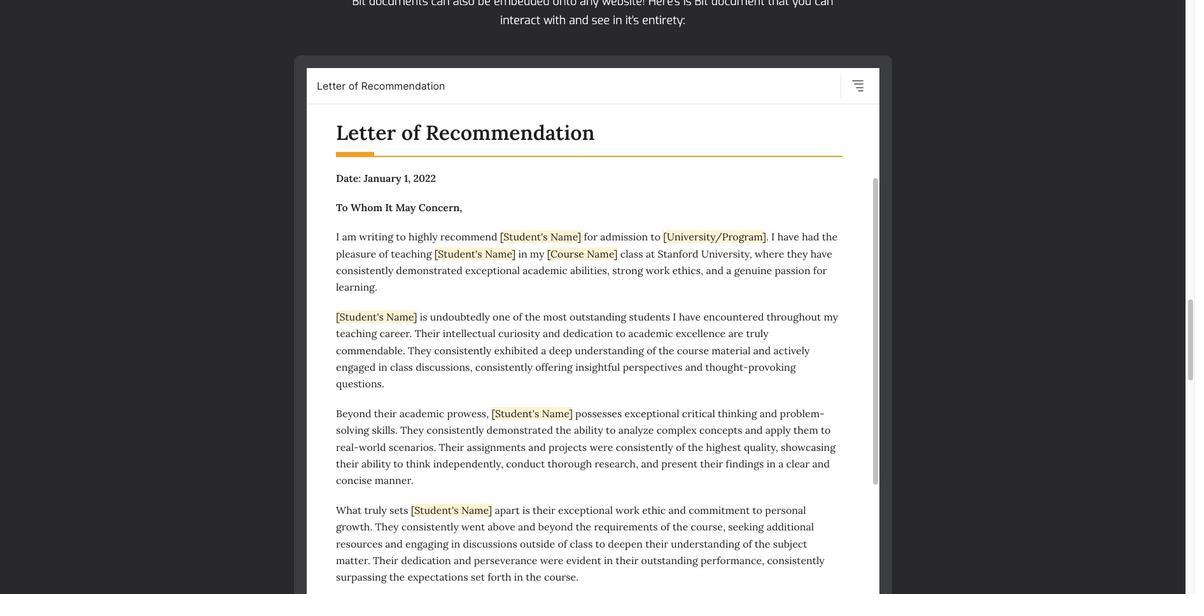 Task type: describe. For each thing, give the bounding box(es) containing it.
embedded
[[494, 0, 550, 9]]

any
[[580, 0, 599, 9]]

interact
[[500, 13, 540, 28]]

here's
[[648, 0, 680, 9]]

documents
[[369, 0, 428, 9]]

and
[[569, 13, 589, 28]]

see
[[592, 13, 610, 28]]

1 can from the left
[[431, 0, 450, 9]]

is
[[683, 0, 691, 9]]

onto
[[553, 0, 577, 9]]

in
[[613, 13, 622, 28]]

entirety:
[[642, 13, 685, 28]]

1 bit from the left
[[352, 0, 366, 9]]



Task type: vqa. For each thing, say whether or not it's contained in the screenshot.
The Bit Documents Can Also Be Embedded Onto Any Website! Here'S Is Bit Document That You Can Interact With And See In It'S Entirety:
yes



Task type: locate. For each thing, give the bounding box(es) containing it.
document
[[711, 0, 765, 9]]

you
[[792, 0, 812, 9]]

that
[[768, 0, 789, 9]]

website!
[[602, 0, 645, 9]]

bit documents can also be embedded onto any website! here's is bit document that you can interact with and see in it's entirety:
[[352, 0, 833, 28]]

2 bit from the left
[[695, 0, 708, 9]]

also
[[453, 0, 475, 9]]

can right you
[[815, 0, 833, 9]]

it's
[[625, 13, 639, 28]]

0 horizontal spatial can
[[431, 0, 450, 9]]

bit right is
[[695, 0, 708, 9]]

0 horizontal spatial bit
[[352, 0, 366, 9]]

2 can from the left
[[815, 0, 833, 9]]

with
[[543, 13, 566, 28]]

bit left documents
[[352, 0, 366, 9]]

1 horizontal spatial can
[[815, 0, 833, 9]]

bit
[[352, 0, 366, 9], [695, 0, 708, 9]]

can
[[431, 0, 450, 9], [815, 0, 833, 9]]

can left also
[[431, 0, 450, 9]]

be
[[478, 0, 491, 9]]

1 horizontal spatial bit
[[695, 0, 708, 9]]



